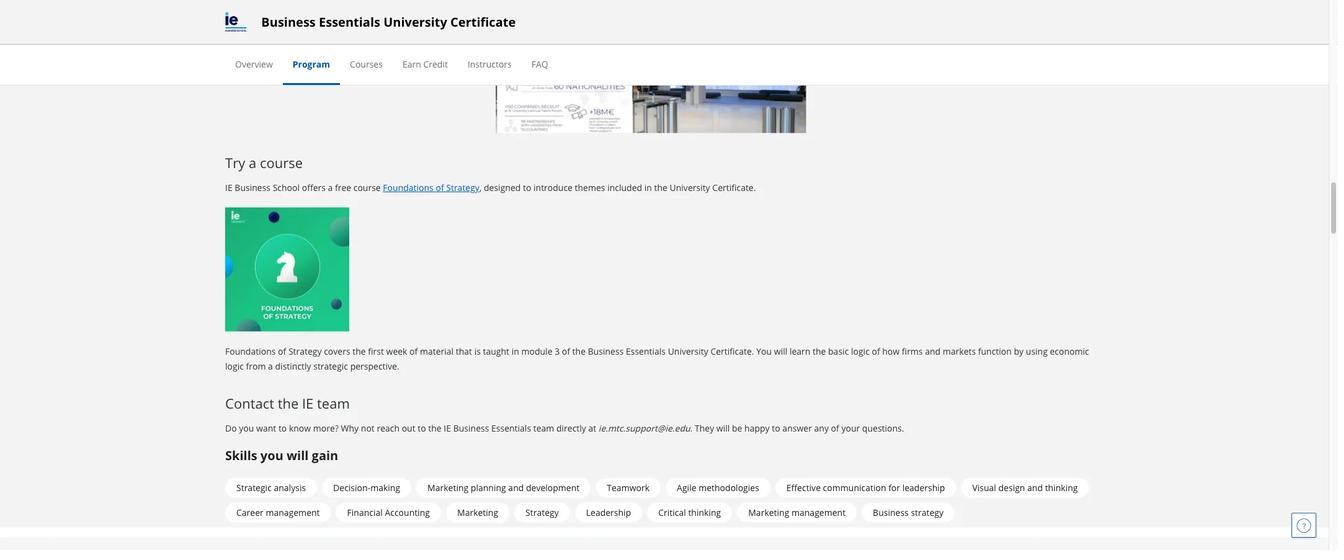Task type: describe. For each thing, give the bounding box(es) containing it.
1 vertical spatial university
[[670, 182, 710, 193]]

out
[[402, 422, 415, 434]]

3
[[555, 345, 560, 357]]

curriculum
[[354, 43, 398, 54]]

visual ie larger image
[[496, 0, 806, 133]]

critical
[[658, 507, 686, 519]]

1 vertical spatial ie
[[302, 394, 314, 413]]

marketing management
[[748, 507, 846, 519]]

0 vertical spatial certificate.
[[712, 182, 756, 193]]

about
[[275, 43, 298, 54]]

the right the out
[[428, 422, 442, 434]]

themes
[[575, 182, 605, 193]]

strategic
[[313, 360, 348, 372]]

is
[[474, 345, 481, 357]]

using
[[1026, 345, 1048, 357]]

program
[[293, 58, 330, 70]]

do
[[225, 422, 237, 434]]

the up program
[[301, 43, 314, 54]]

ie business school image
[[225, 12, 247, 32]]

function
[[978, 345, 1012, 357]]

program
[[316, 43, 351, 54]]

you
[[756, 345, 772, 357]]

certificate menu element
[[225, 45, 1104, 85]]

accounting
[[385, 507, 430, 519]]

2 horizontal spatial ie
[[444, 422, 451, 434]]

you for skills
[[261, 447, 283, 464]]

module
[[521, 345, 553, 357]]

you for do
[[239, 422, 254, 434]]

certificate
[[451, 13, 516, 30]]

that
[[456, 345, 472, 357]]

they
[[695, 422, 714, 434]]

directly
[[557, 422, 586, 434]]

earn
[[403, 58, 421, 70]]

credit
[[423, 58, 448, 70]]

reach
[[377, 422, 400, 434]]

development
[[526, 482, 580, 494]]

for
[[889, 482, 900, 494]]

ie business school offers a free course foundations of strategy , designed to introduce themes included in the university certificate.
[[225, 182, 756, 193]]

planning
[[471, 482, 506, 494]]

perspective.
[[350, 360, 399, 372]]

material
[[420, 345, 454, 357]]

foundations inside foundations of strategy covers the first week of material that is taught in module 3 of the business essentials university certificate. you will learn the basic logic of how firms and markets function by using economic logic from a distinctly strategic perspective.
[[225, 345, 276, 357]]

0 horizontal spatial will
[[287, 447, 309, 464]]

0 vertical spatial thinking
[[1045, 482, 1078, 494]]

faq link
[[532, 58, 548, 70]]

happy
[[745, 422, 770, 434]]

of left the ,
[[436, 182, 444, 193]]

leadership
[[586, 507, 631, 519]]

strategy
[[911, 507, 944, 519]]

.
[[690, 422, 693, 434]]

taught
[[483, 345, 509, 357]]

want
[[256, 422, 276, 434]]

to right want in the bottom left of the page
[[279, 422, 287, 434]]

courses
[[350, 58, 383, 70]]

and for marketing planning and development
[[508, 482, 524, 494]]

foundations of strategy link
[[383, 182, 480, 193]]

markets
[[943, 345, 976, 357]]

instructors link
[[468, 58, 512, 70]]

learn
[[790, 345, 811, 357]]

firms
[[902, 345, 923, 357]]

certificate. inside foundations of strategy covers the first week of material that is taught in module 3 of the business essentials university certificate. you will learn the basic logic of how firms and markets function by using economic logic from a distinctly strategic perspective.
[[711, 345, 754, 357]]

effective communication for leadership
[[787, 482, 945, 494]]

communication
[[823, 482, 886, 494]]

why
[[341, 422, 359, 434]]

visual
[[973, 482, 996, 494]]

week
[[386, 345, 407, 357]]

career management
[[236, 507, 320, 519]]

by
[[1014, 345, 1024, 357]]

and for visual design and thinking
[[1028, 482, 1043, 494]]

will inside foundations of strategy covers the first week of material that is taught in module 3 of the business essentials university certificate. you will learn the basic logic of how firms and markets function by using economic logic from a distinctly strategic perspective.
[[774, 345, 788, 357]]

a inside foundations of strategy covers the first week of material that is taught in module 3 of the business essentials university certificate. you will learn the basic logic of how firms and markets function by using economic logic from a distinctly strategic perspective.
[[268, 360, 273, 372]]

1 horizontal spatial foundations
[[383, 182, 434, 193]]

0 horizontal spatial logic
[[225, 360, 244, 372]]

design
[[999, 482, 1025, 494]]

designed
[[484, 182, 521, 193]]

visual design and thinking
[[973, 482, 1078, 494]]

learn
[[225, 43, 248, 54]]

skills you will gain
[[225, 447, 338, 464]]

skills
[[225, 447, 257, 464]]

the up know
[[278, 394, 299, 413]]

earn credit link
[[403, 58, 448, 70]]

foundations of strategy covers the first week of material that is taught in module 3 of the business essentials university certificate. you will learn the basic logic of how firms and markets function by using economic logic from a distinctly strategic perspective.
[[225, 345, 1089, 372]]

the right 3
[[572, 345, 586, 357]]

0 vertical spatial ie
[[225, 182, 232, 193]]

2 horizontal spatial a
[[328, 182, 333, 193]]

of left how
[[872, 345, 880, 357]]

methodologies
[[699, 482, 759, 494]]

basic
[[828, 345, 849, 357]]

be
[[732, 422, 742, 434]]

do you want to know more? why not reach out to the ie business essentials team directly at ie.mtc.support@ie.edu . they will be happy to answer any of your questions.
[[225, 422, 904, 434]]

of right 3
[[562, 345, 570, 357]]

how
[[882, 345, 900, 357]]

2 vertical spatial essentials
[[491, 422, 531, 434]]

overview link
[[235, 58, 273, 70]]

first
[[368, 345, 384, 357]]

1 horizontal spatial from
[[400, 43, 420, 54]]

school
[[273, 182, 300, 193]]

ie.mtc.support@ie.edu
[[599, 422, 690, 434]]

free
[[335, 182, 351, 193]]

of right week
[[410, 345, 418, 357]]

more
[[251, 43, 272, 54]]

business inside foundations of strategy covers the first week of material that is taught in module 3 of the business essentials university certificate. you will learn the basic logic of how firms and markets function by using economic logic from a distinctly strategic perspective.
[[588, 345, 624, 357]]

included
[[608, 182, 642, 193]]

0 vertical spatial strategy
[[446, 182, 480, 193]]

and inside foundations of strategy covers the first week of material that is taught in module 3 of the business essentials university certificate. you will learn the basic logic of how firms and markets function by using economic logic from a distinctly strategic perspective.
[[925, 345, 941, 357]]

financial
[[347, 507, 383, 519]]



Task type: vqa. For each thing, say whether or not it's contained in the screenshot.
Visual design and thinking's the and
yes



Task type: locate. For each thing, give the bounding box(es) containing it.
in right included
[[645, 182, 652, 193]]

program link
[[293, 58, 330, 70]]

0 vertical spatial you
[[239, 422, 254, 434]]

and right 'design'
[[1028, 482, 1043, 494]]

0 horizontal spatial management
[[266, 507, 320, 519]]

a left distinctly
[[268, 360, 273, 372]]

leadership
[[903, 482, 945, 494]]

and right planning
[[508, 482, 524, 494]]

2 horizontal spatial and
[[1028, 482, 1043, 494]]

you
[[239, 422, 254, 434], [261, 447, 283, 464]]

1 vertical spatial a
[[328, 182, 333, 193]]

certificate.
[[712, 182, 756, 193], [711, 345, 754, 357]]

making
[[371, 482, 400, 494]]

in inside foundations of strategy covers the first week of material that is taught in module 3 of the business essentials university certificate. you will learn the basic logic of how firms and markets function by using economic logic from a distinctly strategic perspective.
[[512, 345, 519, 357]]

1 horizontal spatial thinking
[[1045, 482, 1078, 494]]

from up earn
[[400, 43, 420, 54]]

webinar:
[[459, 43, 494, 54]]

ie right the out
[[444, 422, 451, 434]]

2 vertical spatial university
[[668, 345, 708, 357]]

overview
[[235, 58, 273, 70]]

1 vertical spatial essentials
[[626, 345, 666, 357]]

management
[[266, 507, 320, 519], [792, 507, 846, 519]]

earn credit
[[403, 58, 448, 70]]

1 vertical spatial foundations
[[225, 345, 276, 357]]

marketing for marketing
[[457, 507, 498, 519]]

0 horizontal spatial team
[[317, 394, 350, 413]]

,
[[480, 182, 482, 193]]

ie down "try"
[[225, 182, 232, 193]]

contact the ie team
[[225, 394, 350, 413]]

strategy inside foundations of strategy covers the first week of material that is taught in module 3 of the business essentials university certificate. you will learn the basic logic of how firms and markets function by using economic logic from a distinctly strategic perspective.
[[288, 345, 322, 357]]

a left free
[[328, 182, 333, 193]]

to right happy
[[772, 422, 780, 434]]

thinking down agile methodologies
[[688, 507, 721, 519]]

logic right basic
[[851, 345, 870, 357]]

2 vertical spatial strategy
[[526, 507, 559, 519]]

1 horizontal spatial management
[[792, 507, 846, 519]]

logic up contact
[[225, 360, 244, 372]]

2 horizontal spatial essentials
[[626, 345, 666, 357]]

help center image
[[1297, 518, 1312, 533]]

2 management from the left
[[792, 507, 846, 519]]

1 horizontal spatial will
[[717, 422, 730, 434]]

marketing left planning
[[428, 482, 469, 494]]

and right firms
[[925, 345, 941, 357]]

contact
[[225, 394, 274, 413]]

analysis
[[274, 482, 306, 494]]

in right taught
[[512, 345, 519, 357]]

business right 3
[[588, 345, 624, 357]]

decision-making
[[333, 482, 400, 494]]

1 vertical spatial logic
[[225, 360, 244, 372]]

financial accounting
[[347, 507, 430, 519]]

at
[[588, 422, 596, 434]]

decision-
[[333, 482, 371, 494]]

1 vertical spatial strategy
[[288, 345, 322, 357]]

career
[[236, 507, 264, 519]]

2 vertical spatial will
[[287, 447, 309, 464]]

0 vertical spatial logic
[[851, 345, 870, 357]]

from inside foundations of strategy covers the first week of material that is taught in module 3 of the business essentials university certificate. you will learn the basic logic of how firms and markets function by using economic logic from a distinctly strategic perspective.
[[246, 360, 266, 372]]

course up school
[[260, 153, 303, 172]]

try
[[225, 153, 245, 172]]

1 horizontal spatial course
[[354, 182, 381, 193]]

2 vertical spatial ie
[[444, 422, 451, 434]]

will down know
[[287, 447, 309, 464]]

management for career management
[[266, 507, 320, 519]]

gain
[[312, 447, 338, 464]]

instructors
[[468, 58, 512, 70]]

agile
[[677, 482, 696, 494]]

and
[[925, 345, 941, 357], [508, 482, 524, 494], [1028, 482, 1043, 494]]

answer
[[783, 422, 812, 434]]

0 horizontal spatial strategy
[[288, 345, 322, 357]]

ie
[[225, 182, 232, 193], [302, 394, 314, 413], [444, 422, 451, 434]]

the left 'first'
[[353, 345, 366, 357]]

foundations
[[383, 182, 434, 193], [225, 345, 276, 357]]

2 vertical spatial a
[[268, 360, 273, 372]]

know
[[289, 422, 311, 434]]

any
[[814, 422, 829, 434]]

0 horizontal spatial thinking
[[688, 507, 721, 519]]

logic
[[851, 345, 870, 357], [225, 360, 244, 372]]

0 horizontal spatial ie
[[225, 182, 232, 193]]

0 vertical spatial team
[[317, 394, 350, 413]]

effective
[[787, 482, 821, 494]]

1 management from the left
[[266, 507, 320, 519]]

distinctly
[[275, 360, 311, 372]]

business essentials university certificate
[[261, 13, 516, 30]]

1 vertical spatial from
[[246, 360, 266, 372]]

1 vertical spatial team
[[533, 422, 554, 434]]

1 horizontal spatial team
[[533, 422, 554, 434]]

0 vertical spatial essentials
[[319, 13, 380, 30]]

1 horizontal spatial logic
[[851, 345, 870, 357]]

1 horizontal spatial a
[[268, 360, 273, 372]]

course right free
[[354, 182, 381, 193]]

0 horizontal spatial essentials
[[319, 13, 380, 30]]

strategy down development
[[526, 507, 559, 519]]

of
[[436, 182, 444, 193], [278, 345, 286, 357], [410, 345, 418, 357], [562, 345, 570, 357], [872, 345, 880, 357], [831, 422, 839, 434]]

1 horizontal spatial and
[[925, 345, 941, 357]]

will
[[774, 345, 788, 357], [717, 422, 730, 434], [287, 447, 309, 464]]

0 vertical spatial university
[[384, 13, 447, 30]]

0 horizontal spatial in
[[512, 345, 519, 357]]

management down analysis
[[266, 507, 320, 519]]

not
[[361, 422, 375, 434]]

foundations of strategy course image
[[225, 207, 349, 331]]

0 horizontal spatial foundations
[[225, 345, 276, 357]]

will right the you at the bottom right of the page
[[774, 345, 788, 357]]

in
[[645, 182, 652, 193], [512, 345, 519, 357]]

team left directly
[[533, 422, 554, 434]]

1 vertical spatial thinking
[[688, 507, 721, 519]]

of up distinctly
[[278, 345, 286, 357]]

strategy up distinctly
[[288, 345, 322, 357]]

essentials inside foundations of strategy covers the first week of material that is taught in module 3 of the business essentials university certificate. you will learn the basic logic of how firms and markets function by using economic logic from a distinctly strategic perspective.
[[626, 345, 666, 357]]

to right the out
[[418, 422, 426, 434]]

0 horizontal spatial a
[[249, 153, 256, 172]]

1 vertical spatial will
[[717, 422, 730, 434]]

business down try a course
[[235, 182, 271, 193]]

offers
[[302, 182, 326, 193]]

covers
[[324, 345, 350, 357]]

1 horizontal spatial ie
[[302, 394, 314, 413]]

0 horizontal spatial and
[[508, 482, 524, 494]]

essentials
[[319, 13, 380, 30], [626, 345, 666, 357], [491, 422, 531, 434]]

you right do on the left bottom
[[239, 422, 254, 434]]

business strategy
[[873, 507, 944, 519]]

strategic analysis
[[236, 482, 306, 494]]

marketing for marketing planning and development
[[428, 482, 469, 494]]

a right "try"
[[249, 153, 256, 172]]

0 horizontal spatial you
[[239, 422, 254, 434]]

strategy
[[446, 182, 480, 193], [288, 345, 322, 357], [526, 507, 559, 519]]

0 vertical spatial foundations
[[383, 182, 434, 193]]

0 vertical spatial will
[[774, 345, 788, 357]]

management for marketing management
[[792, 507, 846, 519]]

team up more?
[[317, 394, 350, 413]]

a
[[249, 153, 256, 172], [328, 182, 333, 193], [268, 360, 273, 372]]

1 horizontal spatial you
[[261, 447, 283, 464]]

strategic
[[236, 482, 272, 494]]

courses link
[[350, 58, 383, 70]]

economic
[[1050, 345, 1089, 357]]

1 vertical spatial certificate.
[[711, 345, 754, 357]]

0 vertical spatial from
[[400, 43, 420, 54]]

you down want in the bottom left of the page
[[261, 447, 283, 464]]

the right included
[[654, 182, 668, 193]]

0 vertical spatial course
[[260, 153, 303, 172]]

marketing down effective
[[748, 507, 789, 519]]

will left be
[[717, 422, 730, 434]]

your
[[842, 422, 860, 434]]

the left basic
[[813, 345, 826, 357]]

0 horizontal spatial from
[[246, 360, 266, 372]]

1 vertical spatial course
[[354, 182, 381, 193]]

agile methodologies
[[677, 482, 759, 494]]

marketing planning and development
[[428, 482, 580, 494]]

learn more about the program curriculum from this past webinar:
[[225, 43, 496, 54]]

of right any
[[831, 422, 839, 434]]

more?
[[313, 422, 339, 434]]

1 vertical spatial in
[[512, 345, 519, 357]]

critical thinking
[[658, 507, 721, 519]]

thinking
[[1045, 482, 1078, 494], [688, 507, 721, 519]]

0 vertical spatial a
[[249, 153, 256, 172]]

business up planning
[[453, 422, 489, 434]]

strategy left designed
[[446, 182, 480, 193]]

2 horizontal spatial will
[[774, 345, 788, 357]]

past
[[439, 43, 456, 54]]

1 horizontal spatial strategy
[[446, 182, 480, 193]]

university inside foundations of strategy covers the first week of material that is taught in module 3 of the business essentials university certificate. you will learn the basic logic of how firms and markets function by using economic logic from a distinctly strategic perspective.
[[668, 345, 708, 357]]

to
[[523, 182, 531, 193], [279, 422, 287, 434], [418, 422, 426, 434], [772, 422, 780, 434]]

1 horizontal spatial in
[[645, 182, 652, 193]]

try a course
[[225, 153, 303, 172]]

business up the about
[[261, 13, 316, 30]]

business down for
[[873, 507, 909, 519]]

1 vertical spatial you
[[261, 447, 283, 464]]

the
[[301, 43, 314, 54], [654, 182, 668, 193], [353, 345, 366, 357], [572, 345, 586, 357], [813, 345, 826, 357], [278, 394, 299, 413], [428, 422, 442, 434]]

0 horizontal spatial course
[[260, 153, 303, 172]]

thinking right 'design'
[[1045, 482, 1078, 494]]

0 vertical spatial in
[[645, 182, 652, 193]]

to right designed
[[523, 182, 531, 193]]

ie up know
[[302, 394, 314, 413]]

2 horizontal spatial strategy
[[526, 507, 559, 519]]

questions.
[[862, 422, 904, 434]]

management down effective
[[792, 507, 846, 519]]

1 horizontal spatial essentials
[[491, 422, 531, 434]]

from left distinctly
[[246, 360, 266, 372]]

marketing down planning
[[457, 507, 498, 519]]

marketing for marketing management
[[748, 507, 789, 519]]



